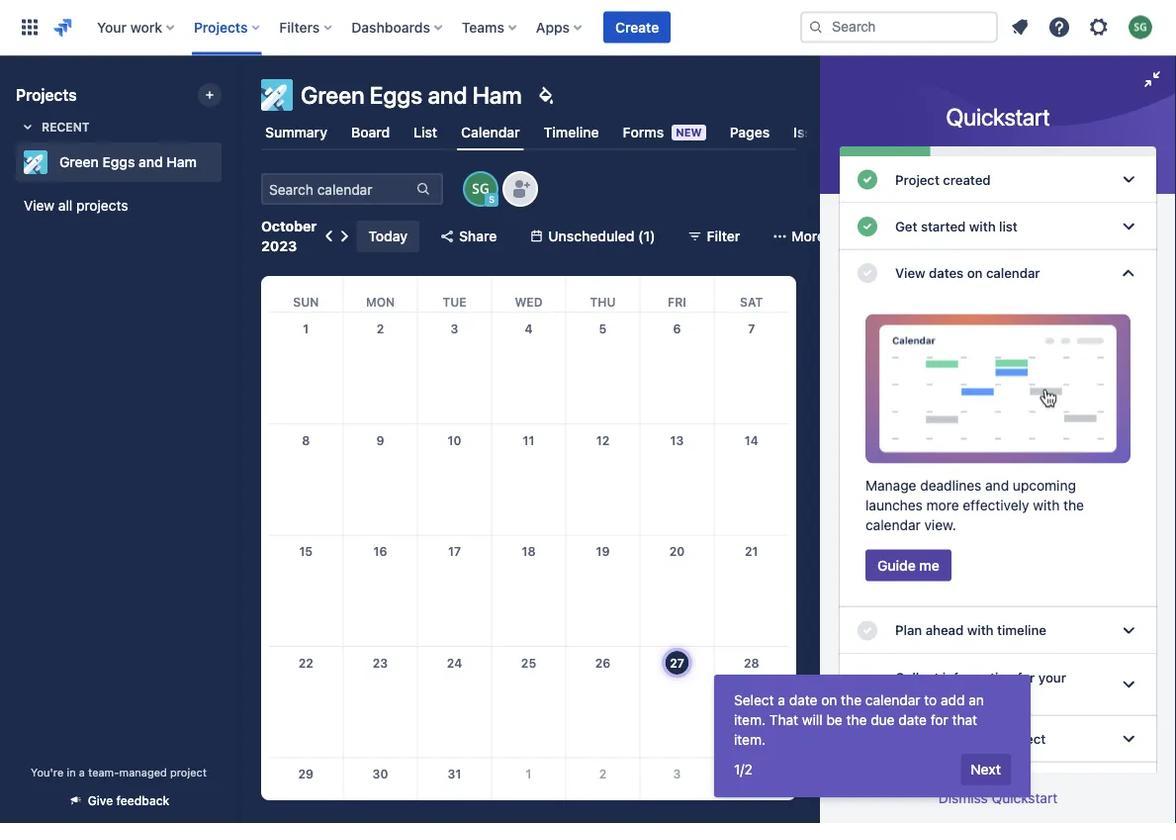 Task type: describe. For each thing, give the bounding box(es) containing it.
eggs inside 'link'
[[102, 154, 135, 170]]

forms
[[960, 684, 997, 700]]

all
[[58, 197, 73, 214]]

0 vertical spatial green eggs and ham
[[301, 81, 522, 109]]

give feedback
[[88, 794, 170, 808]]

15 link
[[290, 536, 322, 567]]

you're
[[31, 766, 64, 779]]

(1)
[[638, 228, 656, 244]]

0 horizontal spatial 4 link
[[513, 313, 545, 344]]

view for view all projects
[[24, 197, 55, 214]]

checked image for get
[[856, 215, 880, 238]]

27
[[670, 656, 685, 670]]

6
[[673, 322, 681, 335]]

set background color image
[[534, 83, 558, 107]]

board link
[[347, 115, 394, 150]]

your work button
[[91, 11, 182, 43]]

1 horizontal spatial 3 link
[[662, 758, 693, 790]]

filters button
[[274, 11, 340, 43]]

get started with list
[[896, 218, 1018, 234]]

recent
[[42, 120, 90, 134]]

0 vertical spatial and
[[428, 81, 468, 109]]

team
[[896, 684, 927, 700]]

timeline link
[[540, 115, 603, 150]]

get
[[896, 218, 918, 234]]

with inside plan ahead with timeline dropdown button
[[968, 623, 994, 638]]

calendar inside manage deadlines and upcoming launches more effectively with the calendar view.
[[866, 517, 921, 533]]

2 vertical spatial the
[[847, 712, 867, 728]]

project inside dropdown button
[[1002, 731, 1046, 747]]

mon link
[[362, 276, 399, 312]]

collapse recent projects image
[[16, 115, 40, 139]]

will
[[802, 712, 823, 728]]

9 link
[[365, 424, 396, 456]]

next
[[971, 761, 1001, 778]]

issues
[[794, 124, 836, 141]]

filter
[[707, 228, 740, 244]]

21
[[745, 545, 758, 559]]

dismiss
[[939, 790, 988, 806]]

in
[[67, 766, 76, 779]]

7
[[748, 322, 755, 335]]

jira image
[[51, 15, 75, 39]]

collect information for your team with forms button
[[840, 654, 1157, 716]]

on inside dropdown button
[[967, 265, 983, 281]]

sidebar navigation image
[[216, 79, 259, 119]]

checked image for plan
[[856, 619, 880, 643]]

green eggs and ham inside 'link'
[[59, 154, 197, 170]]

17
[[448, 545, 461, 559]]

october 2023
[[261, 218, 317, 254]]

1 horizontal spatial 4
[[748, 767, 756, 781]]

more
[[792, 228, 825, 244]]

chevron image for collect information for your team with forms
[[1117, 673, 1141, 697]]

checked image for collect
[[856, 673, 880, 697]]

26 link
[[587, 647, 619, 679]]

1 vertical spatial quickstart
[[992, 790, 1058, 806]]

you're in a team-managed project
[[31, 766, 207, 779]]

tue link
[[439, 276, 471, 312]]

chevron image for project created
[[1117, 168, 1141, 192]]

fri
[[668, 295, 687, 309]]

add to starred image
[[216, 150, 239, 174]]

share
[[459, 228, 497, 244]]

your
[[97, 19, 127, 35]]

calendar
[[461, 124, 520, 140]]

next button
[[961, 754, 1011, 786]]

8
[[302, 433, 310, 447]]

20
[[670, 545, 685, 559]]

personalize
[[896, 731, 967, 747]]

manage deadlines and upcoming launches more effectively with the calendar view.
[[866, 477, 1085, 533]]

view dates on calendar button
[[840, 250, 1157, 297]]

view dates on calendar
[[896, 265, 1041, 281]]

project
[[896, 172, 940, 188]]

11 link
[[513, 424, 545, 456]]

1 vertical spatial date
[[899, 712, 927, 728]]

21 link
[[736, 536, 768, 567]]

0 horizontal spatial project
[[170, 766, 207, 779]]

thu link
[[586, 276, 620, 312]]

sat
[[740, 295, 763, 309]]

ahead
[[926, 623, 964, 638]]

minimize image
[[1141, 67, 1165, 91]]

your inside collect information for your team with forms
[[1039, 669, 1067, 685]]

chevron image for get started with list
[[1117, 215, 1141, 238]]

pages link
[[726, 115, 774, 150]]

that
[[770, 712, 799, 728]]

28 link
[[736, 647, 768, 679]]

29 link
[[290, 758, 322, 790]]

started
[[921, 218, 966, 234]]

dates
[[929, 265, 964, 281]]

row containing sun
[[269, 276, 789, 312]]

get started with list button
[[840, 203, 1157, 250]]

created
[[943, 172, 991, 188]]

teams button
[[456, 11, 524, 43]]

19
[[596, 545, 610, 559]]

Search calendar text field
[[263, 175, 414, 203]]

personalize your project button
[[840, 716, 1157, 763]]

green eggs and ham link
[[16, 142, 214, 182]]

an
[[969, 692, 985, 709]]

tue
[[443, 295, 467, 309]]

and inside manage deadlines and upcoming launches more effectively with the calendar view.
[[986, 477, 1010, 493]]

board
[[351, 124, 390, 141]]

share button
[[427, 221, 509, 252]]

27 link
[[662, 647, 693, 679]]

22 link
[[290, 647, 322, 679]]

work
[[130, 19, 162, 35]]

banner containing your work
[[0, 0, 1177, 55]]

fri link
[[664, 276, 691, 312]]

wed
[[515, 295, 543, 309]]

1 horizontal spatial green
[[301, 81, 365, 109]]



Task type: locate. For each thing, give the bounding box(es) containing it.
3 chevron image from the top
[[1117, 673, 1141, 697]]

0 vertical spatial eggs
[[370, 81, 423, 109]]

22
[[299, 656, 313, 670]]

tab list containing calendar
[[249, 115, 839, 150]]

1/2
[[734, 761, 753, 778]]

view left all
[[24, 197, 55, 214]]

3 checked image from the top
[[856, 619, 880, 643]]

next month image
[[333, 225, 357, 248]]

dismiss quickstart link
[[939, 790, 1058, 806]]

chevron image inside personalize your project dropdown button
[[1117, 727, 1141, 751]]

on right 'dates'
[[967, 265, 983, 281]]

teams
[[462, 19, 505, 35]]

3 link down tue
[[439, 313, 471, 344]]

notifications image
[[1008, 15, 1032, 39]]

25 link
[[513, 647, 545, 679]]

0 vertical spatial the
[[1064, 497, 1085, 513]]

plan ahead with timeline button
[[840, 607, 1157, 654]]

checked image left get
[[856, 215, 880, 238]]

13
[[671, 433, 684, 447]]

25
[[521, 656, 536, 670]]

your profile and settings image
[[1129, 15, 1153, 39]]

calendar
[[987, 265, 1041, 281], [866, 517, 921, 533], [866, 692, 921, 709]]

upcoming
[[1013, 477, 1077, 493]]

1 vertical spatial projects
[[16, 86, 77, 104]]

more
[[927, 497, 959, 513]]

2 chevron image from the top
[[1117, 619, 1141, 643]]

and inside 'link'
[[139, 154, 163, 170]]

banner
[[0, 0, 1177, 55]]

0 vertical spatial for
[[1018, 669, 1035, 685]]

28
[[744, 656, 760, 670]]

4 down wed
[[525, 322, 533, 335]]

give
[[88, 794, 113, 808]]

green up summary
[[301, 81, 365, 109]]

list
[[1000, 218, 1018, 234]]

4 chevron image from the top
[[1117, 727, 1141, 751]]

1 vertical spatial calendar
[[866, 517, 921, 533]]

0 vertical spatial quickstart
[[947, 103, 1050, 131]]

4 link
[[513, 313, 545, 344], [736, 758, 768, 790]]

sun link
[[289, 276, 323, 312]]

4 link down wed
[[513, 313, 545, 344]]

green eggs and ham
[[301, 81, 522, 109], [59, 154, 197, 170]]

sun
[[293, 295, 319, 309]]

with down upcoming
[[1033, 497, 1060, 513]]

3 link
[[439, 313, 471, 344], [662, 758, 693, 790]]

with right team
[[930, 684, 957, 700]]

1 horizontal spatial projects
[[194, 19, 248, 35]]

0 vertical spatial 4
[[525, 322, 533, 335]]

1 chevron image from the top
[[1117, 168, 1141, 192]]

calendar up 'due'
[[866, 692, 921, 709]]

0 horizontal spatial on
[[822, 692, 838, 709]]

date up 'personalize'
[[899, 712, 927, 728]]

0 vertical spatial item.
[[734, 712, 766, 728]]

0 vertical spatial 1
[[303, 322, 309, 335]]

add
[[941, 692, 965, 709]]

1 horizontal spatial 1 link
[[513, 758, 545, 790]]

filters
[[279, 19, 320, 35]]

list link
[[410, 115, 441, 150]]

select a date on the calendar to add an item. that will be the due date for that item.
[[734, 692, 985, 748]]

2023
[[261, 238, 297, 254]]

guide me
[[878, 557, 940, 574]]

30
[[373, 767, 388, 781]]

guide me button
[[866, 550, 952, 582]]

the
[[1064, 497, 1085, 513], [841, 692, 862, 709], [847, 712, 867, 728]]

13 link
[[662, 424, 693, 456]]

2 checked image from the top
[[856, 215, 880, 238]]

the right be
[[847, 712, 867, 728]]

row containing 29
[[269, 758, 789, 824]]

3 down tue
[[451, 322, 459, 335]]

with
[[970, 218, 996, 234], [1033, 497, 1060, 513], [968, 623, 994, 638], [930, 684, 957, 700]]

and up the list
[[428, 81, 468, 109]]

0 horizontal spatial 3 link
[[439, 313, 471, 344]]

to
[[925, 692, 937, 709]]

1 horizontal spatial eggs
[[370, 81, 423, 109]]

green eggs and ham up the list
[[301, 81, 522, 109]]

3 link left 1/2
[[662, 758, 693, 790]]

with inside manage deadlines and upcoming launches more effectively with the calendar view.
[[1033, 497, 1060, 513]]

3
[[451, 322, 459, 335], [673, 767, 681, 781]]

0 horizontal spatial for
[[931, 712, 949, 728]]

for up 'personalize'
[[931, 712, 949, 728]]

a inside select a date on the calendar to add an item. that will be the due date for that item.
[[778, 692, 786, 709]]

view left 'dates'
[[896, 265, 926, 281]]

1 row from the top
[[269, 276, 789, 312]]

view all projects link
[[16, 188, 222, 224]]

1 vertical spatial 1
[[526, 767, 532, 781]]

0 horizontal spatial ham
[[167, 154, 197, 170]]

0 horizontal spatial 3
[[451, 322, 459, 335]]

1 vertical spatial the
[[841, 692, 862, 709]]

0 horizontal spatial 1
[[303, 322, 309, 335]]

item. down select
[[734, 712, 766, 728]]

eggs up "view all projects" link
[[102, 154, 135, 170]]

chevron image for plan ahead with timeline
[[1117, 619, 1141, 643]]

0 vertical spatial project
[[1002, 731, 1046, 747]]

1 vertical spatial green
[[59, 154, 99, 170]]

collect information for your team with forms
[[896, 669, 1067, 700]]

0 vertical spatial chevron image
[[1117, 261, 1141, 285]]

chevron image inside get started with list dropdown button
[[1117, 215, 1141, 238]]

project right managed
[[170, 766, 207, 779]]

projects inside dropdown button
[[194, 19, 248, 35]]

with inside collect information for your team with forms
[[930, 684, 957, 700]]

projects
[[194, 19, 248, 35], [16, 86, 77, 104]]

dashboards
[[352, 19, 430, 35]]

green inside 'link'
[[59, 154, 99, 170]]

1 vertical spatial project
[[170, 766, 207, 779]]

more button
[[760, 221, 837, 252]]

give feedback button
[[56, 785, 181, 817]]

4 link down select
[[736, 758, 768, 790]]

1 vertical spatial ham
[[167, 154, 197, 170]]

a right in
[[79, 766, 85, 779]]

green down recent at the top left of the page
[[59, 154, 99, 170]]

4 down select
[[748, 767, 756, 781]]

1 vertical spatial chevron image
[[1117, 619, 1141, 643]]

1 vertical spatial and
[[139, 154, 163, 170]]

due
[[871, 712, 895, 728]]

0 horizontal spatial 2 link
[[365, 313, 396, 344]]

2 horizontal spatial and
[[986, 477, 1010, 493]]

1 vertical spatial 1 link
[[513, 758, 545, 790]]

settings image
[[1088, 15, 1111, 39]]

2 vertical spatial and
[[986, 477, 1010, 493]]

team-
[[88, 766, 119, 779]]

4 checked image from the top
[[856, 673, 880, 697]]

18 link
[[513, 536, 545, 567]]

row containing 22
[[269, 647, 789, 758]]

0 horizontal spatial and
[[139, 154, 163, 170]]

project up the next button
[[1002, 731, 1046, 747]]

calendar down launches
[[866, 517, 921, 533]]

16
[[374, 545, 387, 559]]

deadlines
[[921, 477, 982, 493]]

me
[[920, 557, 940, 574]]

0 horizontal spatial date
[[789, 692, 818, 709]]

12 link
[[587, 424, 619, 456]]

checked image
[[856, 261, 880, 285]]

0 vertical spatial 2 link
[[365, 313, 396, 344]]

quickstart down the next button
[[992, 790, 1058, 806]]

0 vertical spatial 3 link
[[439, 313, 471, 344]]

add people image
[[509, 177, 532, 201]]

checked image left plan
[[856, 619, 880, 643]]

checked image inside plan ahead with timeline dropdown button
[[856, 619, 880, 643]]

ham left add to starred icon
[[167, 154, 197, 170]]

eggs up board
[[370, 81, 423, 109]]

30 link
[[365, 758, 396, 790]]

unscheduled (1) button
[[517, 221, 668, 252]]

chevron image inside view dates on calendar dropdown button
[[1117, 261, 1141, 285]]

your
[[1039, 669, 1067, 685], [971, 731, 999, 747]]

checked image inside get started with list dropdown button
[[856, 215, 880, 238]]

1 item. from the top
[[734, 712, 766, 728]]

1 horizontal spatial 1
[[526, 767, 532, 781]]

1 vertical spatial a
[[79, 766, 85, 779]]

view for view dates on calendar
[[896, 265, 926, 281]]

1 chevron image from the top
[[1117, 261, 1141, 285]]

the inside manage deadlines and upcoming launches more effectively with the calendar view.
[[1064, 497, 1085, 513]]

1 horizontal spatial 3
[[673, 767, 681, 781]]

and up "view all projects" link
[[139, 154, 163, 170]]

row containing 15
[[269, 535, 789, 647]]

1 horizontal spatial view
[[896, 265, 926, 281]]

0 horizontal spatial your
[[971, 731, 999, 747]]

0 vertical spatial ham
[[473, 81, 522, 109]]

20 link
[[662, 536, 693, 567]]

personalize your project
[[896, 731, 1046, 747]]

1 link right 31 link
[[513, 758, 545, 790]]

1 vertical spatial view
[[896, 265, 926, 281]]

2
[[377, 322, 384, 335], [599, 767, 607, 781]]

create project image
[[202, 87, 218, 103]]

1 vertical spatial 2
[[599, 767, 607, 781]]

10 link
[[439, 424, 471, 456]]

grid
[[269, 276, 789, 824]]

ham inside 'link'
[[167, 154, 197, 170]]

chevron image for view dates on calendar
[[1117, 261, 1141, 285]]

appswitcher icon image
[[18, 15, 42, 39]]

1 horizontal spatial and
[[428, 81, 468, 109]]

1 vertical spatial 4
[[748, 767, 756, 781]]

projects up collapse recent projects icon on the left top of page
[[16, 86, 77, 104]]

1 horizontal spatial green eggs and ham
[[301, 81, 522, 109]]

14 link
[[736, 424, 768, 456]]

1 horizontal spatial for
[[1018, 669, 1035, 685]]

green eggs and ham up "view all projects" link
[[59, 154, 197, 170]]

3 row from the top
[[269, 424, 789, 535]]

checked image inside project created dropdown button
[[856, 168, 880, 192]]

primary element
[[12, 0, 801, 55]]

issues link
[[790, 115, 839, 150]]

0 vertical spatial date
[[789, 692, 818, 709]]

for
[[1018, 669, 1035, 685], [931, 712, 949, 728]]

Search field
[[801, 11, 998, 43]]

0 vertical spatial a
[[778, 692, 786, 709]]

unscheduled image
[[529, 229, 545, 244]]

your down the that
[[971, 731, 999, 747]]

2 vertical spatial calendar
[[866, 692, 921, 709]]

1 horizontal spatial ham
[[473, 81, 522, 109]]

0 horizontal spatial view
[[24, 197, 55, 214]]

help image
[[1048, 15, 1072, 39]]

for inside collect information for your team with forms
[[1018, 669, 1035, 685]]

thu
[[590, 295, 616, 309]]

forms
[[623, 124, 664, 141]]

0 vertical spatial projects
[[194, 19, 248, 35]]

1 vertical spatial 4 link
[[736, 758, 768, 790]]

checked image inside collect information for your team with forms dropdown button
[[856, 673, 880, 697]]

with right ahead
[[968, 623, 994, 638]]

row containing 1
[[269, 313, 789, 424]]

calendar inside select a date on the calendar to add an item. that will be the due date for that item.
[[866, 692, 921, 709]]

0 vertical spatial on
[[967, 265, 983, 281]]

1 checked image from the top
[[856, 168, 880, 192]]

8 link
[[290, 424, 322, 456]]

guide
[[878, 557, 916, 574]]

date up will
[[789, 692, 818, 709]]

ham up calendar
[[473, 81, 522, 109]]

chevron image inside collect information for your team with forms dropdown button
[[1117, 673, 1141, 697]]

with left list
[[970, 218, 996, 234]]

jira image
[[51, 15, 75, 39]]

create button
[[604, 11, 671, 43]]

for inside select a date on the calendar to add an item. that will be the due date for that item.
[[931, 712, 949, 728]]

4 row from the top
[[269, 535, 789, 647]]

0 vertical spatial 3
[[451, 322, 459, 335]]

a
[[778, 692, 786, 709], [79, 766, 85, 779]]

checked image up 'due'
[[856, 673, 880, 697]]

quickstart up project created dropdown button on the right top of the page
[[947, 103, 1050, 131]]

3 left 1/2
[[673, 767, 681, 781]]

29
[[298, 767, 314, 781]]

2 row from the top
[[269, 313, 789, 424]]

1 vertical spatial 3 link
[[662, 758, 693, 790]]

1 vertical spatial your
[[971, 731, 999, 747]]

a up that
[[778, 692, 786, 709]]

1 vertical spatial green eggs and ham
[[59, 154, 197, 170]]

2 item. from the top
[[734, 732, 766, 748]]

0 vertical spatial green
[[301, 81, 365, 109]]

0 vertical spatial your
[[1039, 669, 1067, 685]]

project created
[[896, 172, 991, 188]]

search image
[[808, 19, 824, 35]]

1 vertical spatial on
[[822, 692, 838, 709]]

checked image
[[856, 168, 880, 192], [856, 215, 880, 238], [856, 619, 880, 643], [856, 673, 880, 697]]

projects button
[[188, 11, 268, 43]]

1 vertical spatial eggs
[[102, 154, 135, 170]]

that
[[952, 712, 978, 728]]

1 horizontal spatial 2 link
[[587, 758, 619, 790]]

0 vertical spatial calendar
[[987, 265, 1041, 281]]

0 vertical spatial view
[[24, 197, 55, 214]]

17 link
[[439, 536, 471, 567]]

chevron image
[[1117, 261, 1141, 285], [1117, 619, 1141, 643]]

1 horizontal spatial project
[[1002, 731, 1046, 747]]

checked image for project
[[856, 168, 880, 192]]

tab list
[[249, 115, 839, 150]]

view inside dropdown button
[[896, 265, 926, 281]]

1 horizontal spatial on
[[967, 265, 983, 281]]

1 vertical spatial 3
[[673, 767, 681, 781]]

0 horizontal spatial green eggs and ham
[[59, 154, 197, 170]]

1 link
[[290, 313, 322, 344], [513, 758, 545, 790]]

for down timeline
[[1018, 669, 1035, 685]]

0 vertical spatial 1 link
[[290, 313, 322, 344]]

effectively
[[963, 497, 1030, 513]]

1 horizontal spatial a
[[778, 692, 786, 709]]

the down upcoming
[[1064, 497, 1085, 513]]

23 link
[[365, 647, 396, 679]]

on up be
[[822, 692, 838, 709]]

chevron image
[[1117, 168, 1141, 192], [1117, 215, 1141, 238], [1117, 673, 1141, 697], [1117, 727, 1141, 751]]

with inside get started with list dropdown button
[[970, 218, 996, 234]]

14
[[745, 433, 759, 447]]

1 horizontal spatial your
[[1039, 669, 1067, 685]]

project created button
[[840, 156, 1157, 203]]

your work
[[97, 19, 162, 35]]

green
[[301, 81, 365, 109], [59, 154, 99, 170]]

plan
[[896, 623, 922, 638]]

0 horizontal spatial 4
[[525, 322, 533, 335]]

1 link down the sun
[[290, 313, 322, 344]]

row containing 8
[[269, 424, 789, 535]]

1 horizontal spatial 4 link
[[736, 758, 768, 790]]

projects up the create project icon
[[194, 19, 248, 35]]

the up be
[[841, 692, 862, 709]]

0 horizontal spatial 2
[[377, 322, 384, 335]]

10
[[448, 433, 462, 447]]

1 vertical spatial 2 link
[[587, 758, 619, 790]]

row
[[269, 276, 789, 312], [269, 313, 789, 424], [269, 424, 789, 535], [269, 535, 789, 647], [269, 647, 789, 758], [269, 758, 789, 824]]

checked image left the project
[[856, 168, 880, 192]]

1 horizontal spatial date
[[899, 712, 927, 728]]

1 right 31 link
[[526, 767, 532, 781]]

and up 'effectively'
[[986, 477, 1010, 493]]

0 horizontal spatial green
[[59, 154, 99, 170]]

previous month image
[[317, 225, 341, 248]]

calendar inside dropdown button
[[987, 265, 1041, 281]]

0 vertical spatial 4 link
[[513, 313, 545, 344]]

calendar down list
[[987, 265, 1041, 281]]

on inside select a date on the calendar to add an item. that will be the due date for that item.
[[822, 692, 838, 709]]

grid containing sun
[[269, 276, 789, 824]]

2 chevron image from the top
[[1117, 215, 1141, 238]]

0 horizontal spatial 1 link
[[290, 313, 322, 344]]

apps
[[536, 19, 570, 35]]

1 horizontal spatial 2
[[599, 767, 607, 781]]

dashboards button
[[346, 11, 450, 43]]

new
[[676, 126, 702, 139]]

eggs
[[370, 81, 423, 109], [102, 154, 135, 170]]

1 down the sun
[[303, 322, 309, 335]]

1 vertical spatial item.
[[734, 732, 766, 748]]

your down timeline
[[1039, 669, 1067, 685]]

9
[[377, 433, 384, 447]]

item. up 1/2
[[734, 732, 766, 748]]

0 horizontal spatial a
[[79, 766, 85, 779]]

progress bar
[[840, 146, 1157, 156]]

0 horizontal spatial eggs
[[102, 154, 135, 170]]

6 row from the top
[[269, 758, 789, 824]]

0 vertical spatial 2
[[377, 322, 384, 335]]

5 row from the top
[[269, 647, 789, 758]]

1 vertical spatial for
[[931, 712, 949, 728]]

23
[[373, 656, 388, 670]]

dismiss quickstart
[[939, 790, 1058, 806]]

sam green image
[[465, 173, 497, 205]]

0 horizontal spatial projects
[[16, 86, 77, 104]]

chevron image inside project created dropdown button
[[1117, 168, 1141, 192]]



Task type: vqa. For each thing, say whether or not it's contained in the screenshot.
This is a description of my homework. on the left of page
no



